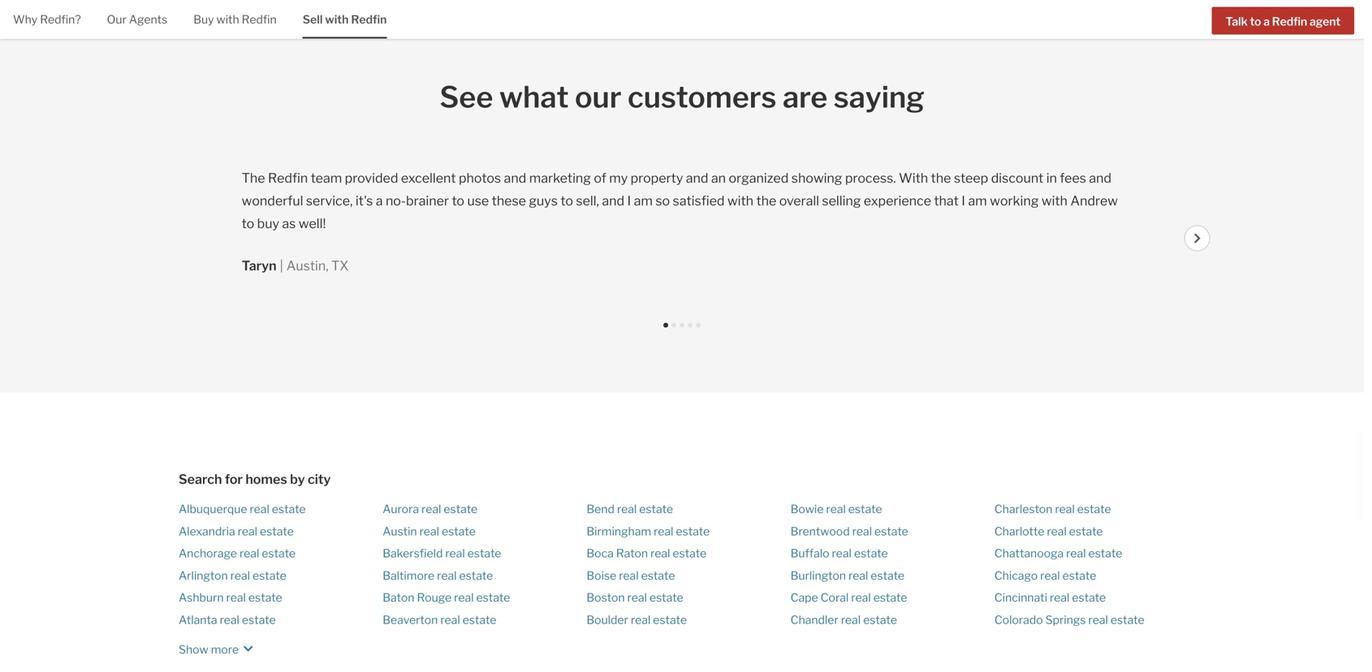 Task type: describe. For each thing, give the bounding box(es) containing it.
estate for baltimore real estate
[[459, 569, 493, 583]]

team
[[311, 170, 342, 186]]

fees
[[1060, 170, 1086, 186]]

customers
[[628, 79, 777, 115]]

burlington real estate
[[791, 569, 905, 583]]

beaverton real estate
[[383, 613, 497, 627]]

burlington
[[791, 569, 846, 583]]

cincinnati real estate
[[995, 591, 1106, 605]]

to inside "button"
[[1250, 14, 1261, 28]]

austin,
[[286, 258, 329, 274]]

boise real estate link
[[587, 569, 675, 583]]

with down organized
[[727, 193, 754, 209]]

redfin?
[[40, 13, 81, 26]]

boca
[[587, 547, 614, 560]]

bend
[[587, 502, 615, 516]]

real right 'springs'
[[1088, 613, 1108, 627]]

ashburn
[[179, 591, 224, 605]]

sell with redfin
[[303, 13, 387, 26]]

estate for atlanta real estate
[[242, 613, 276, 627]]

real for chandler real estate
[[841, 613, 861, 627]]

marketing
[[529, 170, 591, 186]]

slide 3 dot image
[[680, 323, 685, 328]]

colorado springs real estate link
[[995, 613, 1145, 627]]

redfin inside sell with redfin link
[[351, 13, 387, 26]]

boulder
[[587, 613, 628, 627]]

are
[[783, 79, 828, 115]]

arlington real estate
[[179, 569, 286, 583]]

estate for chattanooga real estate
[[1088, 547, 1122, 560]]

see
[[440, 79, 493, 115]]

service,
[[306, 193, 353, 209]]

and up these
[[504, 170, 526, 186]]

organized
[[729, 170, 789, 186]]

raton
[[616, 547, 648, 560]]

our
[[575, 79, 622, 115]]

these
[[492, 193, 526, 209]]

charlotte
[[995, 524, 1045, 538]]

the
[[242, 170, 265, 186]]

real for chicago real estate
[[1040, 569, 1060, 583]]

brentwood
[[791, 524, 850, 538]]

to left buy
[[242, 216, 254, 232]]

albuquerque real estate
[[179, 502, 306, 516]]

estate for bowie real estate
[[848, 502, 882, 516]]

charlotte real estate link
[[995, 524, 1103, 538]]

sell with redfin link
[[303, 0, 387, 37]]

estate for chandler real estate
[[863, 613, 897, 627]]

real down birmingham real estate
[[650, 547, 670, 560]]

beaverton real estate link
[[383, 613, 497, 627]]

albuquerque real estate link
[[179, 502, 306, 516]]

chattanooga real estate
[[995, 547, 1122, 560]]

real for burlington real estate
[[849, 569, 868, 583]]

baltimore real estate
[[383, 569, 493, 583]]

bend real estate link
[[587, 502, 673, 516]]

real for bowie real estate
[[826, 502, 846, 516]]

why
[[13, 13, 38, 26]]

charleston real estate
[[995, 502, 1111, 516]]

buy
[[193, 13, 214, 26]]

well!
[[299, 216, 326, 232]]

steep
[[954, 170, 988, 186]]

beaverton
[[383, 613, 438, 627]]

buy with redfin
[[193, 13, 277, 26]]

agent
[[1310, 14, 1341, 28]]

real for arlington real estate
[[230, 569, 250, 583]]

real for atlanta real estate
[[220, 613, 239, 627]]

boise real estate
[[587, 569, 675, 583]]

alexandria real estate
[[179, 524, 294, 538]]

estate for bend real estate
[[639, 502, 673, 516]]

agents
[[129, 13, 167, 26]]

in
[[1046, 170, 1057, 186]]

estate for birmingham real estate
[[676, 524, 710, 538]]

baltimore real estate link
[[383, 569, 493, 583]]

real for ashburn real estate
[[226, 591, 246, 605]]

charlotte real estate
[[995, 524, 1103, 538]]

real for charleston real estate
[[1055, 502, 1075, 516]]

real for aurora real estate
[[421, 502, 441, 516]]

real for austin real estate
[[419, 524, 439, 538]]

estate for brentwood real estate
[[874, 524, 908, 538]]

estate for arlington real estate
[[253, 569, 286, 583]]

our agents
[[107, 13, 167, 26]]

redfin inside talk to a redfin agent "button"
[[1272, 14, 1307, 28]]

real for boise real estate
[[619, 569, 639, 583]]

baton rouge real estate link
[[383, 591, 510, 605]]

with right buy
[[216, 13, 239, 26]]

by
[[290, 471, 305, 487]]

aurora
[[383, 502, 419, 516]]

bakersfield real estate link
[[383, 547, 501, 560]]

estate for cincinnati real estate
[[1072, 591, 1106, 605]]

baton
[[383, 591, 415, 605]]

selling
[[822, 193, 861, 209]]

and down my
[[602, 193, 625, 209]]

arlington real estate link
[[179, 569, 286, 583]]

showing
[[792, 170, 842, 186]]

estate for ashburn real estate
[[248, 591, 282, 605]]

real for boston real estate
[[627, 591, 647, 605]]

redfin inside buy with redfin link
[[242, 13, 277, 26]]

tx
[[331, 258, 349, 274]]

albuquerque
[[179, 502, 247, 516]]

city
[[308, 471, 331, 487]]

bakersfield real estate
[[383, 547, 501, 560]]

real for cincinnati real estate
[[1050, 591, 1070, 605]]

slide 1 dot image
[[663, 323, 668, 328]]

next image
[[1193, 234, 1203, 243]]

talk to a redfin agent button
[[1212, 7, 1354, 34]]

with right sell on the top left of page
[[325, 13, 349, 26]]

boca raton real estate
[[587, 547, 707, 560]]

estate down birmingham real estate
[[673, 547, 707, 560]]

why redfin?
[[13, 13, 81, 26]]

photos
[[459, 170, 501, 186]]

satisfied
[[673, 193, 725, 209]]

more
[[211, 643, 239, 657]]

atlanta real estate link
[[179, 613, 276, 627]]

buy
[[257, 216, 279, 232]]

charleston
[[995, 502, 1053, 516]]



Task type: vqa. For each thing, say whether or not it's contained in the screenshot.
Bend Real Estate LINK
yes



Task type: locate. For each thing, give the bounding box(es) containing it.
redfin inside the redfin team provided excellent photos and marketing of my property and an organized showing process. with the steep discount in fees and wonderful service, it's a no-brainer to use these guys to sell, and i am so satisfied with the overall selling experience that i am working with andrew to buy as well!
[[268, 170, 308, 186]]

estate down baton rouge real estate link
[[463, 613, 497, 627]]

search
[[179, 471, 222, 487]]

estate up the birmingham real estate link
[[639, 502, 673, 516]]

boston
[[587, 591, 625, 605]]

estate up 'cape coral real estate'
[[871, 569, 905, 583]]

birmingham
[[587, 524, 651, 538]]

1 am from the left
[[634, 193, 653, 209]]

show
[[179, 643, 208, 657]]

our agents link
[[107, 0, 167, 37]]

1 i from the left
[[627, 193, 631, 209]]

estate down cape coral real estate link
[[863, 613, 897, 627]]

|
[[280, 258, 283, 274]]

overall
[[779, 193, 819, 209]]

arlington
[[179, 569, 228, 583]]

real up charlotte real estate
[[1055, 502, 1075, 516]]

use
[[467, 193, 489, 209]]

talk
[[1226, 14, 1248, 28]]

real for birmingham real estate
[[654, 524, 673, 538]]

anchorage real estate link
[[179, 547, 296, 560]]

buffalo real estate link
[[791, 547, 888, 560]]

discount
[[991, 170, 1044, 186]]

estate down anchorage real estate
[[253, 569, 286, 583]]

bend real estate
[[587, 502, 673, 516]]

real down boston real estate "link"
[[631, 613, 651, 627]]

estate for austin real estate
[[442, 524, 476, 538]]

cape coral real estate
[[791, 591, 907, 605]]

estate down the ashburn real estate 'link'
[[242, 613, 276, 627]]

i down my
[[627, 193, 631, 209]]

rouge
[[417, 591, 452, 605]]

search for homes by city
[[179, 471, 331, 487]]

estate down by
[[272, 502, 306, 516]]

to left use
[[452, 193, 464, 209]]

cape
[[791, 591, 818, 605]]

anchorage
[[179, 547, 237, 560]]

it's
[[356, 193, 373, 209]]

taryn | austin, tx
[[242, 258, 349, 274]]

real for boulder real estate
[[631, 613, 651, 627]]

real up austin real estate
[[421, 502, 441, 516]]

real down charlotte real estate
[[1066, 547, 1086, 560]]

estate down "boston real estate" at the bottom
[[653, 613, 687, 627]]

real for baltimore real estate
[[437, 569, 457, 583]]

real for albuquerque real estate
[[250, 502, 269, 516]]

2 i from the left
[[962, 193, 965, 209]]

boston real estate
[[587, 591, 683, 605]]

of
[[594, 170, 606, 186]]

the redfin team provided excellent photos and marketing of my property and an organized showing process. with the steep discount in fees and wonderful service, it's a no-brainer to use these guys to sell, and i am so satisfied with the overall selling experience that i am working with andrew to buy as well!
[[242, 170, 1118, 232]]

real down anchorage real estate link
[[230, 569, 250, 583]]

real down the ashburn real estate 'link'
[[220, 613, 239, 627]]

for
[[225, 471, 243, 487]]

the down organized
[[756, 193, 777, 209]]

real for chattanooga real estate
[[1066, 547, 1086, 560]]

colorado
[[995, 613, 1043, 627]]

estate for boston real estate
[[650, 591, 683, 605]]

aurora real estate
[[383, 502, 478, 516]]

real up 'boulder real estate' link
[[627, 591, 647, 605]]

property
[[631, 170, 683, 186]]

real up birmingham
[[617, 502, 637, 516]]

estate for alexandria real estate
[[260, 524, 294, 538]]

real up 'cape coral real estate'
[[849, 569, 868, 583]]

a inside "button"
[[1264, 14, 1270, 28]]

slide 2 dot image
[[672, 323, 676, 328]]

aurora real estate link
[[383, 502, 478, 516]]

and left "an"
[[686, 170, 708, 186]]

andrew
[[1071, 193, 1118, 209]]

redfin left sell on the top left of page
[[242, 13, 277, 26]]

1 vertical spatial a
[[376, 193, 383, 209]]

show more
[[179, 643, 239, 657]]

estate for aurora real estate
[[444, 502, 478, 516]]

redfin right sell on the top left of page
[[351, 13, 387, 26]]

boulder real estate link
[[587, 613, 687, 627]]

as
[[282, 216, 296, 232]]

ashburn real estate
[[179, 591, 282, 605]]

real for anchorage real estate
[[240, 547, 259, 560]]

estate down boca raton real estate
[[641, 569, 675, 583]]

with
[[216, 13, 239, 26], [325, 13, 349, 26], [727, 193, 754, 209], [1042, 193, 1068, 209]]

see what our customers are saying
[[440, 79, 925, 115]]

estate for bakersfield real estate
[[467, 547, 501, 560]]

0 horizontal spatial i
[[627, 193, 631, 209]]

with down in
[[1042, 193, 1068, 209]]

the up that
[[931, 170, 951, 186]]

estate up brentwood real estate link
[[848, 502, 882, 516]]

1 horizontal spatial the
[[931, 170, 951, 186]]

1 horizontal spatial am
[[968, 193, 987, 209]]

estate up 'boulder real estate' link
[[650, 591, 683, 605]]

to
[[1250, 14, 1261, 28], [452, 193, 464, 209], [561, 193, 573, 209], [242, 216, 254, 232]]

redfin up wonderful
[[268, 170, 308, 186]]

real up chattanooga real estate on the bottom right of the page
[[1047, 524, 1067, 538]]

estate up baton rouge real estate link
[[459, 569, 493, 583]]

slide 5 dot image
[[696, 323, 701, 328]]

estate down chattanooga real estate link
[[1063, 569, 1096, 583]]

estate for chicago real estate
[[1063, 569, 1096, 583]]

real for beaverton real estate
[[440, 613, 460, 627]]

estate for charleston real estate
[[1077, 502, 1111, 516]]

austin real estate
[[383, 524, 476, 538]]

estate down the arlington real estate link
[[248, 591, 282, 605]]

estate down burlington real estate link
[[873, 591, 907, 605]]

am
[[634, 193, 653, 209], [968, 193, 987, 209]]

anchorage real estate
[[179, 547, 296, 560]]

process.
[[845, 170, 896, 186]]

real up cincinnati real estate
[[1040, 569, 1060, 583]]

working
[[990, 193, 1039, 209]]

springs
[[1046, 613, 1086, 627]]

taryn
[[242, 258, 277, 274]]

estate up "colorado springs real estate" link
[[1072, 591, 1106, 605]]

estate down albuquerque real estate
[[260, 524, 294, 538]]

1 horizontal spatial a
[[1264, 14, 1270, 28]]

experience
[[864, 193, 931, 209]]

real for charlotte real estate
[[1047, 524, 1067, 538]]

0 horizontal spatial am
[[634, 193, 653, 209]]

real up boca raton real estate link at the bottom
[[654, 524, 673, 538]]

estate for beaverton real estate
[[463, 613, 497, 627]]

real down 'cape coral real estate'
[[841, 613, 861, 627]]

real down alexandria real estate
[[240, 547, 259, 560]]

bowie real estate
[[791, 502, 882, 516]]

buffalo
[[791, 547, 829, 560]]

am left so
[[634, 193, 653, 209]]

real for bakersfield real estate
[[445, 547, 465, 560]]

1 horizontal spatial i
[[962, 193, 965, 209]]

estate for albuquerque real estate
[[272, 502, 306, 516]]

bakersfield
[[383, 547, 443, 560]]

redfin left "agent" at top
[[1272, 14, 1307, 28]]

sell
[[303, 13, 323, 26]]

brentwood real estate
[[791, 524, 908, 538]]

to right talk
[[1250, 14, 1261, 28]]

estate for buffalo real estate
[[854, 547, 888, 560]]

and
[[504, 170, 526, 186], [686, 170, 708, 186], [1089, 170, 1112, 186], [602, 193, 625, 209]]

buy with redfin link
[[193, 0, 277, 37]]

real up the baltimore real estate
[[445, 547, 465, 560]]

real down the arlington real estate link
[[226, 591, 246, 605]]

birmingham real estate link
[[587, 524, 710, 538]]

estate up beaverton real estate on the bottom of page
[[476, 591, 510, 605]]

sell,
[[576, 193, 599, 209]]

real up burlington real estate
[[832, 547, 852, 560]]

real for buffalo real estate
[[832, 547, 852, 560]]

estate down brentwood real estate at the right of the page
[[854, 547, 888, 560]]

estate up bakersfield real estate
[[442, 524, 476, 538]]

austin real estate link
[[383, 524, 476, 538]]

austin
[[383, 524, 417, 538]]

with
[[899, 170, 928, 186]]

slide 4 dot image
[[688, 323, 693, 328]]

real down the aurora real estate link
[[419, 524, 439, 538]]

and up andrew
[[1089, 170, 1112, 186]]

show more link
[[179, 634, 258, 659]]

estate for charlotte real estate
[[1069, 524, 1103, 538]]

cape coral real estate link
[[791, 591, 907, 605]]

estate down charlotte real estate
[[1088, 547, 1122, 560]]

boston real estate link
[[587, 591, 683, 605]]

estate down alexandria real estate link
[[262, 547, 296, 560]]

real right rouge
[[454, 591, 474, 605]]

estate for boulder real estate
[[653, 613, 687, 627]]

real down albuquerque real estate
[[238, 524, 257, 538]]

am down steep
[[968, 193, 987, 209]]

real down baton rouge real estate
[[440, 613, 460, 627]]

why redfin? link
[[13, 0, 81, 37]]

real up buffalo real estate
[[852, 524, 872, 538]]

0 vertical spatial a
[[1264, 14, 1270, 28]]

estate up austin real estate
[[444, 502, 478, 516]]

0 vertical spatial the
[[931, 170, 951, 186]]

boca raton real estate link
[[587, 547, 707, 560]]

real up baton rouge real estate link
[[437, 569, 457, 583]]

a right it's
[[376, 193, 383, 209]]

2 am from the left
[[968, 193, 987, 209]]

1 vertical spatial the
[[756, 193, 777, 209]]

estate right 'springs'
[[1111, 613, 1145, 627]]

real down burlington real estate
[[851, 591, 871, 605]]

0 horizontal spatial a
[[376, 193, 383, 209]]

i right that
[[962, 193, 965, 209]]

real for brentwood real estate
[[852, 524, 872, 538]]

estate up charlotte real estate
[[1077, 502, 1111, 516]]

real for bend real estate
[[617, 502, 637, 516]]

birmingham real estate
[[587, 524, 710, 538]]

atlanta real estate
[[179, 613, 276, 627]]

atlanta
[[179, 613, 217, 627]]

0 horizontal spatial the
[[756, 193, 777, 209]]

estate up buffalo real estate
[[874, 524, 908, 538]]

chandler real estate
[[791, 613, 897, 627]]

estate for anchorage real estate
[[262, 547, 296, 560]]

cincinnati real estate link
[[995, 591, 1106, 605]]

real up brentwood real estate link
[[826, 502, 846, 516]]

to left sell, on the left of the page
[[561, 193, 573, 209]]

brainer
[[406, 193, 449, 209]]

real up 'springs'
[[1050, 591, 1070, 605]]

buffalo real estate
[[791, 547, 888, 560]]

chicago real estate link
[[995, 569, 1096, 583]]

a inside the redfin team provided excellent photos and marketing of my property and an organized showing process. with the steep discount in fees and wonderful service, it's a no-brainer to use these guys to sell, and i am so satisfied with the overall selling experience that i am working with andrew to buy as well!
[[376, 193, 383, 209]]

guys
[[529, 193, 558, 209]]

chicago
[[995, 569, 1038, 583]]

estate up chattanooga real estate link
[[1069, 524, 1103, 538]]

real down "search for homes by city"
[[250, 502, 269, 516]]

estate for burlington real estate
[[871, 569, 905, 583]]

estate up boca raton real estate
[[676, 524, 710, 538]]

estate up the baltimore real estate
[[467, 547, 501, 560]]

chandler real estate link
[[791, 613, 897, 627]]

estate for boise real estate
[[641, 569, 675, 583]]

brentwood real estate link
[[791, 524, 908, 538]]

a right talk
[[1264, 14, 1270, 28]]

real down raton
[[619, 569, 639, 583]]

real for alexandria real estate
[[238, 524, 257, 538]]

estate
[[272, 502, 306, 516], [444, 502, 478, 516], [639, 502, 673, 516], [848, 502, 882, 516], [1077, 502, 1111, 516], [260, 524, 294, 538], [442, 524, 476, 538], [676, 524, 710, 538], [874, 524, 908, 538], [1069, 524, 1103, 538], [262, 547, 296, 560], [467, 547, 501, 560], [673, 547, 707, 560], [854, 547, 888, 560], [1088, 547, 1122, 560], [253, 569, 286, 583], [459, 569, 493, 583], [641, 569, 675, 583], [871, 569, 905, 583], [1063, 569, 1096, 583], [248, 591, 282, 605], [476, 591, 510, 605], [650, 591, 683, 605], [873, 591, 907, 605], [1072, 591, 1106, 605], [242, 613, 276, 627], [463, 613, 497, 627], [653, 613, 687, 627], [863, 613, 897, 627], [1111, 613, 1145, 627]]

saying
[[834, 79, 925, 115]]

alexandria
[[179, 524, 235, 538]]



